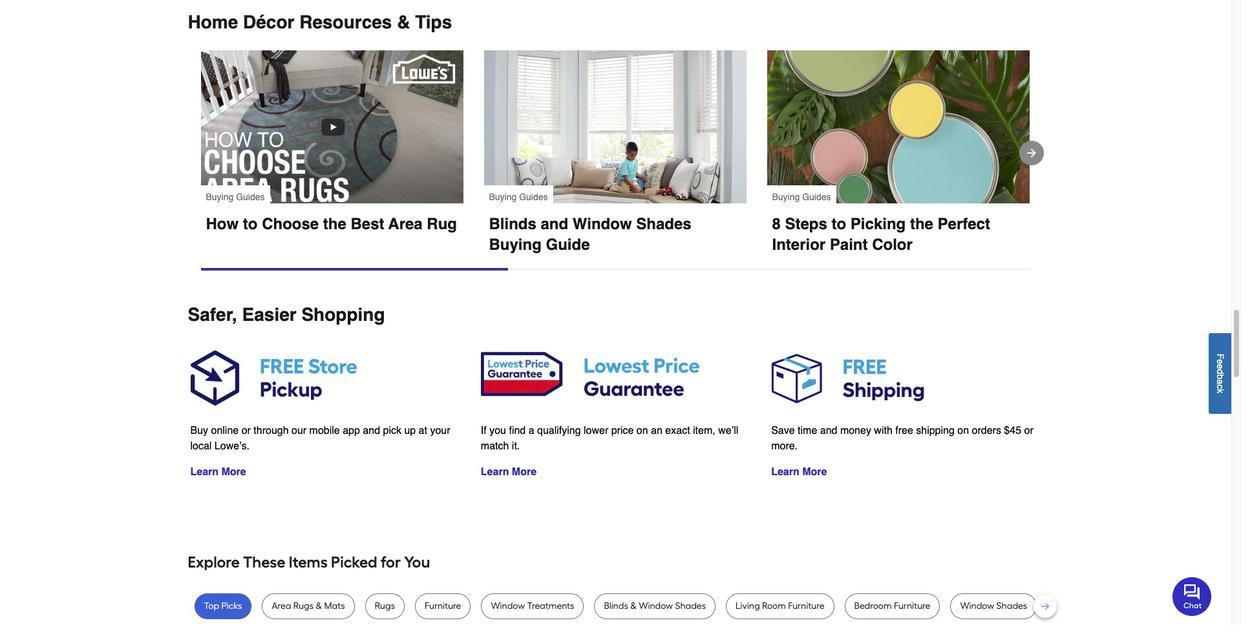 Task type: locate. For each thing, give the bounding box(es) containing it.
blinds & window shades
[[604, 601, 706, 612]]

1 horizontal spatial area
[[388, 216, 423, 234]]

1 horizontal spatial buying guides
[[489, 192, 548, 203]]

rugs left 'mats' at the bottom left
[[293, 601, 314, 612]]

resources
[[299, 12, 392, 33]]

buying for how
[[206, 192, 234, 203]]

room
[[762, 601, 786, 612]]

picked
[[331, 554, 377, 572]]

learn down more.
[[771, 467, 800, 479]]

2 e from the top
[[1215, 364, 1226, 369]]

1 horizontal spatial rugs
[[375, 601, 395, 612]]

buying guides for blinds
[[489, 192, 548, 203]]

a little boy playing with toys on a bumped-out window seat in a bay window with blinds. image
[[484, 51, 746, 204]]

items
[[289, 554, 328, 572]]

0 horizontal spatial to
[[243, 216, 258, 234]]

2 horizontal spatial learn more link
[[771, 467, 827, 479]]

0 horizontal spatial buying guides
[[206, 192, 265, 203]]

learn down "local" in the left bottom of the page
[[190, 467, 219, 479]]

mobile
[[309, 426, 340, 437]]

steps
[[785, 216, 827, 234]]

or inside buy online or through our mobile app and pick up at your local lowe's.
[[242, 426, 251, 437]]

on left orders
[[958, 426, 969, 437]]

0 horizontal spatial blinds
[[489, 216, 536, 234]]

0 vertical spatial blinds
[[489, 216, 536, 234]]

0 horizontal spatial a
[[529, 425, 534, 437]]

blinds for blinds & window shades
[[604, 601, 628, 612]]

0 horizontal spatial learn more
[[190, 467, 246, 479]]

on inside save time and money with free shipping on orders $45 or more.
[[958, 426, 969, 437]]

0 horizontal spatial area
[[272, 601, 291, 612]]

k
[[1215, 389, 1226, 394]]

0 horizontal spatial rugs
[[293, 601, 314, 612]]

0 horizontal spatial more
[[221, 467, 246, 479]]

more for lowe's.
[[221, 467, 246, 479]]

guides for steps
[[802, 192, 831, 203]]

2 horizontal spatial more
[[802, 467, 827, 479]]

window inside the blinds and window shades buying guide
[[573, 216, 632, 234]]

2 horizontal spatial guides
[[802, 192, 831, 203]]

learn more link for it.
[[481, 467, 537, 478]]

find
[[509, 425, 526, 437]]

learn more link down "lowe's."
[[190, 467, 246, 479]]

a right find
[[529, 425, 534, 437]]

scrollbar
[[201, 269, 508, 271]]

2 the from the left
[[910, 216, 933, 234]]

&
[[397, 12, 410, 33], [316, 601, 322, 612], [630, 601, 637, 612]]

more.
[[771, 441, 798, 453]]

rugs down for
[[375, 601, 395, 612]]

on
[[637, 425, 648, 437], [958, 426, 969, 437]]

e up d
[[1215, 359, 1226, 364]]

2 horizontal spatial furniture
[[894, 601, 931, 612]]

0 horizontal spatial on
[[637, 425, 648, 437]]

rugs
[[293, 601, 314, 612], [375, 601, 395, 612]]

1 horizontal spatial more
[[512, 467, 537, 478]]

1 e from the top
[[1215, 359, 1226, 364]]

0 horizontal spatial guides
[[236, 192, 265, 203]]

at
[[419, 426, 427, 437]]

to right how
[[243, 216, 258, 234]]

how to choose the best area rug
[[206, 216, 457, 234]]

it.
[[512, 441, 520, 452]]

learn
[[481, 467, 509, 478], [190, 467, 219, 479], [771, 467, 800, 479]]

2 horizontal spatial and
[[820, 426, 837, 437]]

2 horizontal spatial &
[[630, 601, 637, 612]]

and
[[541, 216, 568, 234], [363, 426, 380, 437], [820, 426, 837, 437]]

more down time
[[802, 467, 827, 479]]

2 buying guides from the left
[[489, 192, 548, 203]]

1 or from the left
[[242, 426, 251, 437]]

1 vertical spatial area
[[272, 601, 291, 612]]

1 horizontal spatial on
[[958, 426, 969, 437]]

1 horizontal spatial learn
[[481, 467, 509, 478]]

a
[[1215, 380, 1226, 385], [529, 425, 534, 437]]

how to choose area rugs video. image
[[201, 51, 463, 204]]

or right $45 on the right of page
[[1024, 426, 1034, 437]]

living
[[736, 601, 760, 612]]

and right time
[[820, 426, 837, 437]]

buying
[[206, 192, 234, 203], [489, 192, 517, 203], [772, 192, 800, 203], [489, 236, 542, 254]]

furniture right bedroom
[[894, 601, 931, 612]]

on for an
[[637, 425, 648, 437]]

3 guides from the left
[[802, 192, 831, 203]]

lowe's.
[[215, 441, 249, 453]]

1 horizontal spatial a
[[1215, 380, 1226, 385]]

save
[[771, 426, 795, 437]]

online
[[211, 426, 239, 437]]

learn more down "lowe's."
[[190, 467, 246, 479]]

free shipping. image
[[771, 346, 1041, 411]]

the left best
[[323, 216, 346, 234]]

1 horizontal spatial &
[[397, 12, 410, 33]]

0 horizontal spatial and
[[363, 426, 380, 437]]

more down it.
[[512, 467, 537, 478]]

learn down match
[[481, 467, 509, 478]]

1 horizontal spatial blinds
[[604, 601, 628, 612]]

furniture
[[425, 601, 461, 612], [788, 601, 825, 612], [894, 601, 931, 612]]

learn more
[[481, 467, 537, 478], [190, 467, 246, 479], [771, 467, 827, 479]]

blinds
[[489, 216, 536, 234], [604, 601, 628, 612]]

you
[[404, 554, 430, 572]]

arrow right image
[[1025, 147, 1038, 160]]

1 horizontal spatial learn more
[[481, 467, 537, 478]]

window
[[573, 216, 632, 234], [491, 601, 525, 612], [639, 601, 673, 612], [960, 601, 994, 612]]

1 vertical spatial a
[[529, 425, 534, 437]]

our
[[292, 426, 307, 437]]

0 horizontal spatial furniture
[[425, 601, 461, 612]]

interior
[[772, 236, 826, 254]]

0 vertical spatial a
[[1215, 380, 1226, 385]]

free
[[896, 426, 913, 437]]

guide
[[546, 236, 590, 254]]

price
[[611, 425, 634, 437]]

guides up how
[[236, 192, 265, 203]]

1 buying guides from the left
[[206, 192, 265, 203]]

and right app
[[363, 426, 380, 437]]

or inside save time and money with free shipping on orders $45 or more.
[[1024, 426, 1034, 437]]

1 horizontal spatial the
[[910, 216, 933, 234]]

treatments
[[527, 601, 574, 612]]

area left rug
[[388, 216, 423, 234]]

f e e d b a c k
[[1215, 354, 1226, 394]]

1 guides from the left
[[236, 192, 265, 203]]

1 horizontal spatial guides
[[519, 192, 548, 203]]

e
[[1215, 359, 1226, 364], [1215, 364, 1226, 369]]

learn more for lowe's.
[[190, 467, 246, 479]]

paint
[[830, 236, 868, 254]]

exact
[[665, 425, 690, 437]]

3 furniture from the left
[[894, 601, 931, 612]]

1 horizontal spatial to
[[832, 216, 846, 234]]

c
[[1215, 385, 1226, 389]]

0 horizontal spatial learn
[[190, 467, 219, 479]]

2 horizontal spatial buying guides
[[772, 192, 831, 203]]

rug
[[427, 216, 457, 234]]

furniture right "room"
[[788, 601, 825, 612]]

to up paint
[[832, 216, 846, 234]]

learn more down more.
[[771, 467, 827, 479]]

shades
[[636, 216, 691, 234], [675, 601, 706, 612], [997, 601, 1027, 612]]

$45
[[1004, 426, 1021, 437]]

and up guide
[[541, 216, 568, 234]]

1 the from the left
[[323, 216, 346, 234]]

8 steps to picking the perfect interior paint color
[[772, 216, 995, 254]]

to inside 8 steps to picking the perfect interior paint color
[[832, 216, 846, 234]]

0 horizontal spatial or
[[242, 426, 251, 437]]

on inside if you find a qualifying lower price on an exact item, we'll match it.
[[637, 425, 648, 437]]

f e e d b a c k button
[[1209, 333, 1232, 414]]

an
[[651, 425, 663, 437]]

a up k
[[1215, 380, 1226, 385]]

guides up steps
[[802, 192, 831, 203]]

the
[[323, 216, 346, 234], [910, 216, 933, 234]]

1 to from the left
[[243, 216, 258, 234]]

1 horizontal spatial and
[[541, 216, 568, 234]]

3 buying guides from the left
[[772, 192, 831, 203]]

learn more link
[[481, 467, 537, 478], [190, 467, 246, 479], [771, 467, 827, 479]]

1 horizontal spatial furniture
[[788, 601, 825, 612]]

the up color
[[910, 216, 933, 234]]

learn for local
[[190, 467, 219, 479]]

more down "lowe's."
[[221, 467, 246, 479]]

furniture down you
[[425, 601, 461, 612]]

buying for blinds
[[489, 192, 517, 203]]

blinds inside the blinds and window shades buying guide
[[489, 216, 536, 234]]

shades inside the blinds and window shades buying guide
[[636, 216, 691, 234]]

if you find a qualifying lower price on an exact item, we'll match it.
[[481, 425, 738, 452]]

guides up guide
[[519, 192, 548, 203]]

0 horizontal spatial learn more link
[[190, 467, 246, 479]]

area down these
[[272, 601, 291, 612]]

more
[[512, 467, 537, 478], [221, 467, 246, 479], [802, 467, 827, 479]]

e up b
[[1215, 364, 1226, 369]]

2 or from the left
[[1024, 426, 1034, 437]]

buying guides
[[206, 192, 265, 203], [489, 192, 548, 203], [772, 192, 831, 203]]

buy
[[190, 426, 208, 437]]

learn more for it.
[[481, 467, 537, 478]]

learn more down it.
[[481, 467, 537, 478]]

0 horizontal spatial the
[[323, 216, 346, 234]]

learn more link down more.
[[771, 467, 827, 479]]

guides
[[236, 192, 265, 203], [519, 192, 548, 203], [802, 192, 831, 203]]

a inside if you find a qualifying lower price on an exact item, we'll match it.
[[529, 425, 534, 437]]

or up "lowe's."
[[242, 426, 251, 437]]

on left an
[[637, 425, 648, 437]]

shipping
[[916, 426, 955, 437]]

these
[[243, 554, 285, 572]]

color
[[872, 236, 913, 254]]

learn more link for lowe's.
[[190, 467, 246, 479]]

1 horizontal spatial or
[[1024, 426, 1034, 437]]

or
[[242, 426, 251, 437], [1024, 426, 1034, 437]]

guides for to
[[236, 192, 265, 203]]

1 horizontal spatial learn more link
[[481, 467, 537, 478]]

learn more link down it.
[[481, 467, 537, 478]]

2 rugs from the left
[[375, 601, 395, 612]]

2 to from the left
[[832, 216, 846, 234]]

1 vertical spatial blinds
[[604, 601, 628, 612]]

2 guides from the left
[[519, 192, 548, 203]]

shopping
[[302, 305, 385, 325]]



Task type: describe. For each thing, give the bounding box(es) containing it.
mats
[[324, 601, 345, 612]]

guides for and
[[519, 192, 548, 203]]

picking
[[851, 216, 906, 234]]

on for orders
[[958, 426, 969, 437]]

explore these items picked for you
[[188, 554, 430, 572]]

2 horizontal spatial learn
[[771, 467, 800, 479]]

if
[[481, 425, 487, 437]]

1 rugs from the left
[[293, 601, 314, 612]]

buying guides for 8
[[772, 192, 831, 203]]

local
[[190, 441, 212, 453]]

and inside save time and money with free shipping on orders $45 or more.
[[820, 426, 837, 437]]

learn for match
[[481, 467, 509, 478]]

1 furniture from the left
[[425, 601, 461, 612]]

up
[[404, 426, 416, 437]]

buying for 8
[[772, 192, 800, 203]]

the inside 8 steps to picking the perfect interior paint color
[[910, 216, 933, 234]]

b
[[1215, 374, 1226, 380]]

f
[[1215, 354, 1226, 359]]

picks
[[221, 601, 242, 612]]

qualifying
[[537, 425, 581, 437]]

blinds and window shades buying guide
[[489, 216, 696, 254]]

tips
[[415, 12, 452, 33]]

item,
[[693, 425, 715, 437]]

bedroom furniture
[[854, 601, 931, 612]]

match
[[481, 441, 509, 452]]

lower
[[584, 425, 609, 437]]

0 horizontal spatial &
[[316, 601, 322, 612]]

choose
[[262, 216, 319, 234]]

window treatments
[[491, 601, 574, 612]]

8
[[772, 216, 781, 234]]

how
[[206, 216, 239, 234]]

orders
[[972, 426, 1001, 437]]

free store pickup. image
[[190, 346, 460, 411]]

d
[[1215, 369, 1226, 374]]

lowest price guarantee. image
[[481, 346, 751, 410]]

2 horizontal spatial learn more
[[771, 467, 827, 479]]

0 vertical spatial area
[[388, 216, 423, 234]]

top
[[204, 601, 219, 612]]

various pastel-colored paint lids. image
[[767, 51, 1029, 204]]

buying inside the blinds and window shades buying guide
[[489, 236, 542, 254]]

and inside the blinds and window shades buying guide
[[541, 216, 568, 234]]

money
[[840, 426, 871, 437]]

buying guides for how
[[206, 192, 265, 203]]

you
[[489, 425, 506, 437]]

bedroom
[[854, 601, 892, 612]]

shades for blinds and window shades buying guide
[[636, 216, 691, 234]]

through
[[254, 426, 289, 437]]

more for it.
[[512, 467, 537, 478]]

safer, easier shopping
[[188, 305, 385, 325]]

window shades
[[960, 601, 1027, 612]]

your
[[430, 426, 450, 437]]

app
[[343, 426, 360, 437]]

save time and money with free shipping on orders $45 or more.
[[771, 426, 1034, 453]]

safer,
[[188, 305, 237, 325]]

perfect
[[938, 216, 990, 234]]

2 furniture from the left
[[788, 601, 825, 612]]

with
[[874, 426, 893, 437]]

shades for blinds & window shades
[[675, 601, 706, 612]]

home décor resources & tips
[[188, 12, 452, 33]]

best
[[351, 216, 384, 234]]

top picks
[[204, 601, 242, 612]]

home
[[188, 12, 238, 33]]

a inside f e e d b a c k button
[[1215, 380, 1226, 385]]

blinds for blinds and window shades buying guide
[[489, 216, 536, 234]]

pick
[[383, 426, 401, 437]]

and inside buy online or through our mobile app and pick up at your local lowe's.
[[363, 426, 380, 437]]

explore
[[188, 554, 240, 572]]

easier
[[242, 305, 296, 325]]

décor
[[243, 12, 294, 33]]

time
[[798, 426, 817, 437]]

area rugs & mats
[[272, 601, 345, 612]]

chat invite button image
[[1173, 577, 1212, 616]]

living room furniture
[[736, 601, 825, 612]]

buy online or through our mobile app and pick up at your local lowe's.
[[190, 426, 450, 453]]

for
[[381, 554, 401, 572]]

we'll
[[718, 425, 738, 437]]



Task type: vqa. For each thing, say whether or not it's contained in the screenshot.
the Choose
yes



